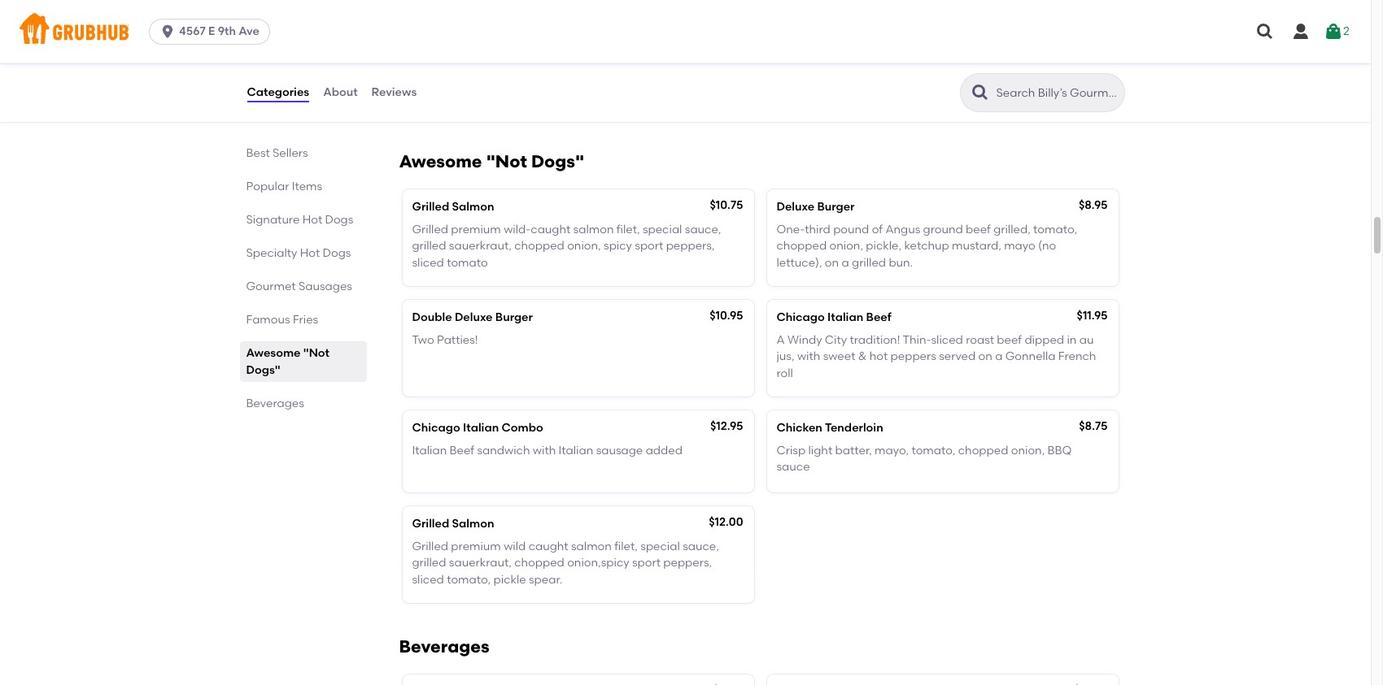 Task type: vqa. For each thing, say whether or not it's contained in the screenshot.
grilled,
yes



Task type: describe. For each thing, give the bounding box(es) containing it.
chicken
[[777, 421, 823, 435]]

best
[[246, 146, 270, 160]]

about
[[323, 85, 358, 99]]

tomato
[[447, 256, 488, 270]]

dipped
[[1025, 334, 1064, 348]]

served
[[939, 350, 976, 364]]

9th
[[218, 24, 236, 38]]

two
[[412, 334, 434, 348]]

peppers, inside grilled premium wild caught salmon filet, special sauce, grilled sauerkraut, chopped onion,spicy sport peppers, sliced tomato, pickle spear.
[[663, 557, 712, 571]]

a inside a windy city tradition! thin-sliced roast beef dipped in au jus, with sweet & hot peppers served on a gonnella french roll
[[995, 350, 1003, 364]]

$8.95
[[1079, 198, 1108, 212]]

3 grilled from the top
[[412, 517, 449, 531]]

special for sport
[[643, 223, 682, 237]]

two patties!
[[412, 334, 478, 348]]

popular items
[[246, 180, 322, 194]]

crisp
[[777, 444, 806, 458]]

(no
[[1038, 239, 1056, 253]]

svg image inside 2 button
[[1324, 22, 1344, 41]]

salmon for onion,spicy
[[571, 540, 612, 554]]

italian up city
[[828, 311, 864, 324]]

sticks
[[457, 78, 490, 92]]

sauce
[[777, 461, 810, 475]]

double
[[412, 311, 452, 324]]

dogs" inside 'awesome "not dogs"'
[[246, 364, 280, 378]]

mayo
[[1004, 239, 1036, 253]]

patties!
[[437, 334, 478, 348]]

italian down chicago italian combo
[[412, 444, 447, 458]]

signature hot dogs
[[246, 213, 353, 227]]

tomato, inside one-third pound of angus ground beef grilled, tomato, chopped onion, pickle, ketchup mustard, mayo (no lettuce), on a grilled bun.
[[1033, 223, 1077, 237]]

dogs for specialty hot dogs
[[323, 247, 351, 260]]

ave
[[239, 24, 259, 38]]

0 horizontal spatial awesome "not dogs"
[[246, 347, 330, 378]]

grilled,
[[994, 223, 1031, 237]]

au
[[1080, 334, 1094, 348]]

chicago italian combo
[[412, 421, 543, 435]]

cheese
[[412, 78, 454, 92]]

chopped inside grilled premium wild-caught salmon filet, special sauce, grilled sauerkraut, chopped onion, spicy sport peppers, sliced tomato
[[514, 239, 565, 253]]

roast
[[966, 334, 994, 348]]

$10.95
[[710, 309, 743, 323]]

wild
[[504, 540, 526, 554]]

gourmet sausages
[[246, 280, 352, 294]]

tradition!
[[850, 334, 900, 348]]

double deluxe burger
[[412, 311, 533, 324]]

sliced inside a windy city tradition! thin-sliced roast beef dipped in au jus, with sweet & hot peppers served on a gonnella french roll
[[931, 334, 963, 348]]

onion, inside grilled premium wild-caught salmon filet, special sauce, grilled sauerkraut, chopped onion, spicy sport peppers, sliced tomato
[[567, 239, 601, 253]]

4567
[[179, 24, 206, 38]]

$6.25
[[1079, 77, 1108, 91]]

light
[[808, 444, 833, 458]]

onion,spicy
[[567, 557, 629, 571]]

caught for onion,
[[531, 223, 571, 237]]

premium for wild-
[[451, 223, 501, 237]]

ketchup
[[904, 239, 949, 253]]

e
[[208, 24, 215, 38]]

0 vertical spatial beef
[[866, 311, 892, 324]]

2
[[1344, 24, 1350, 38]]

awesome inside 'awesome "not dogs"'
[[246, 347, 301, 360]]

grilled inside grilled premium wild-caught salmon filet, special sauce, grilled sauerkraut, chopped onion, spicy sport peppers, sliced tomato
[[412, 223, 448, 237]]

sport inside grilled premium wild-caught salmon filet, special sauce, grilled sauerkraut, chopped onion, spicy sport peppers, sliced tomato
[[635, 239, 663, 253]]

sandwich
[[477, 444, 530, 458]]

reviews
[[372, 85, 417, 99]]

spicy
[[604, 239, 632, 253]]

$12.95
[[710, 420, 743, 434]]

deluxe burger
[[777, 200, 855, 214]]

sausage
[[596, 444, 643, 458]]

Search Billy's Gourmet Hot Dogs search field
[[995, 85, 1119, 101]]

cheese sticks button
[[402, 68, 754, 117]]

sweet
[[823, 350, 856, 364]]

famous fries
[[246, 313, 318, 327]]

spear.
[[529, 573, 563, 587]]

0 vertical spatial awesome
[[399, 151, 482, 171]]

caught for onion,spicy
[[529, 540, 568, 554]]

hot for signature
[[302, 213, 322, 227]]

2 button
[[1324, 17, 1350, 46]]

sauce, for $12.00
[[683, 540, 719, 554]]

fries
[[293, 313, 318, 327]]

gourmet
[[246, 280, 296, 294]]

categories
[[247, 85, 309, 99]]

famous
[[246, 313, 290, 327]]

1 vertical spatial beef
[[450, 444, 474, 458]]

tenderloin
[[825, 421, 883, 435]]

chicago for beef
[[412, 421, 460, 435]]

in
[[1067, 334, 1077, 348]]

1 vertical spatial beverages
[[399, 637, 490, 657]]

&
[[858, 350, 867, 364]]

a
[[777, 334, 785, 348]]

hot
[[870, 350, 888, 364]]

one-
[[777, 223, 805, 237]]

wild-
[[504, 223, 531, 237]]

0 vertical spatial "not
[[486, 151, 527, 171]]

svg image inside 4567 e 9th ave button
[[160, 24, 176, 40]]

one-third pound of angus ground beef grilled, tomato, chopped onion, pickle, ketchup mustard, mayo (no lettuce), on a grilled bun.
[[777, 223, 1077, 270]]

a inside one-third pound of angus ground beef grilled, tomato, chopped onion, pickle, ketchup mustard, mayo (no lettuce), on a grilled bun.
[[842, 256, 849, 270]]

sport inside grilled premium wild caught salmon filet, special sauce, grilled sauerkraut, chopped onion,spicy sport peppers, sliced tomato, pickle spear.
[[632, 557, 661, 571]]

$10.75
[[710, 198, 743, 212]]

added
[[646, 444, 683, 458]]

combo
[[502, 421, 543, 435]]

grilled salmon for grilled premium wild caught salmon filet, special sauce, grilled sauerkraut, chopped onion,spicy sport peppers, sliced tomato, pickle spear.
[[412, 517, 494, 531]]

gonnella
[[1006, 350, 1056, 364]]

reviews button
[[371, 63, 418, 122]]



Task type: locate. For each thing, give the bounding box(es) containing it.
1 vertical spatial dogs"
[[246, 364, 280, 378]]

1 vertical spatial peppers,
[[663, 557, 712, 571]]

filet,
[[617, 223, 640, 237], [614, 540, 638, 554]]

1 vertical spatial sliced
[[931, 334, 963, 348]]

a left gonnella
[[995, 350, 1003, 364]]

popular
[[246, 180, 289, 194]]

1 horizontal spatial a
[[995, 350, 1003, 364]]

1 vertical spatial sauce,
[[683, 540, 719, 554]]

deluxe
[[777, 200, 815, 214], [455, 311, 493, 324]]

1 vertical spatial caught
[[529, 540, 568, 554]]

third
[[805, 223, 831, 237]]

0 vertical spatial sauce,
[[685, 223, 721, 237]]

grilled salmon
[[412, 200, 494, 214], [412, 517, 494, 531]]

dogs" down famous
[[246, 364, 280, 378]]

0 horizontal spatial tomato,
[[447, 573, 491, 587]]

1 vertical spatial tomato,
[[912, 444, 956, 458]]

0 vertical spatial premium
[[451, 223, 501, 237]]

tomato, right "mayo,"
[[912, 444, 956, 458]]

1 vertical spatial sauerkraut,
[[449, 557, 512, 571]]

1 vertical spatial grilled
[[852, 256, 886, 270]]

salmon up onion,spicy
[[571, 540, 612, 554]]

peppers, down $10.75
[[666, 239, 715, 253]]

salmon up pickle
[[452, 517, 494, 531]]

2 grilled from the top
[[412, 223, 448, 237]]

sport right onion,spicy
[[632, 557, 661, 571]]

peppers, inside grilled premium wild-caught salmon filet, special sauce, grilled sauerkraut, chopped onion, spicy sport peppers, sliced tomato
[[666, 239, 715, 253]]

salmon inside grilled premium wild caught salmon filet, special sauce, grilled sauerkraut, chopped onion,spicy sport peppers, sliced tomato, pickle spear.
[[571, 540, 612, 554]]

1 vertical spatial beef
[[997, 334, 1022, 348]]

salmon inside grilled premium wild-caught salmon filet, special sauce, grilled sauerkraut, chopped onion, spicy sport peppers, sliced tomato
[[573, 223, 614, 237]]

italian left sausage
[[559, 444, 593, 458]]

dogs up sausages
[[323, 247, 351, 260]]

onion, down pound
[[830, 239, 863, 253]]

salmon
[[452, 200, 494, 214], [452, 517, 494, 531]]

grilled inside grilled premium wild caught salmon filet, special sauce, grilled sauerkraut, chopped onion,spicy sport peppers, sliced tomato, pickle spear.
[[412, 557, 446, 571]]

thin-
[[903, 334, 931, 348]]

onion, inside one-third pound of angus ground beef grilled, tomato, chopped onion, pickle, ketchup mustard, mayo (no lettuce), on a grilled bun.
[[830, 239, 863, 253]]

1 horizontal spatial dogs"
[[531, 151, 584, 171]]

sauerkraut, inside grilled premium wild-caught salmon filet, special sauce, grilled sauerkraut, chopped onion, spicy sport peppers, sliced tomato
[[449, 239, 512, 253]]

awesome "not dogs"
[[399, 151, 584, 171], [246, 347, 330, 378]]

burger
[[817, 200, 855, 214], [495, 311, 533, 324]]

pickle
[[494, 573, 526, 587]]

0 vertical spatial tomato,
[[1033, 223, 1077, 237]]

a
[[842, 256, 849, 270], [995, 350, 1003, 364]]

chopped inside grilled premium wild caught salmon filet, special sauce, grilled sauerkraut, chopped onion,spicy sport peppers, sliced tomato, pickle spear.
[[514, 557, 565, 571]]

1 horizontal spatial tomato,
[[912, 444, 956, 458]]

chopped down wild-
[[514, 239, 565, 253]]

0 vertical spatial burger
[[817, 200, 855, 214]]

on inside a windy city tradition! thin-sliced roast beef dipped in au jus, with sweet & hot peppers served on a gonnella french roll
[[979, 350, 993, 364]]

0 vertical spatial beverages
[[246, 397, 304, 411]]

beef up tradition!
[[866, 311, 892, 324]]

tomato, left pickle
[[447, 573, 491, 587]]

1 vertical spatial chicago
[[412, 421, 460, 435]]

grilled for grilled premium wild caught salmon filet, special sauce, grilled sauerkraut, chopped onion,spicy sport peppers, sliced tomato, pickle spear.
[[412, 557, 446, 571]]

pound
[[833, 223, 869, 237]]

specialty hot dogs
[[246, 247, 351, 260]]

sauerkraut, for tomato
[[449, 239, 512, 253]]

beef
[[966, 223, 991, 237], [997, 334, 1022, 348]]

tomato, up (no
[[1033, 223, 1077, 237]]

grilled inside one-third pound of angus ground beef grilled, tomato, chopped onion, pickle, ketchup mustard, mayo (no lettuce), on a grilled bun.
[[852, 256, 886, 270]]

$11.95
[[1077, 309, 1108, 323]]

peppers
[[891, 350, 936, 364]]

hot for specialty
[[300, 247, 320, 260]]

sauerkraut, up pickle
[[449, 557, 512, 571]]

0 horizontal spatial beef
[[450, 444, 474, 458]]

1 grilled salmon from the top
[[412, 200, 494, 214]]

0 vertical spatial hot
[[302, 213, 322, 227]]

city
[[825, 334, 847, 348]]

caught inside grilled premium wild caught salmon filet, special sauce, grilled sauerkraut, chopped onion,spicy sport peppers, sliced tomato, pickle spear.
[[529, 540, 568, 554]]

signature
[[246, 213, 300, 227]]

1 horizontal spatial burger
[[817, 200, 855, 214]]

sauce, down $10.75
[[685, 223, 721, 237]]

0 vertical spatial a
[[842, 256, 849, 270]]

sauce, inside grilled premium wild-caught salmon filet, special sauce, grilled sauerkraut, chopped onion, spicy sport peppers, sliced tomato
[[685, 223, 721, 237]]

1 horizontal spatial "not
[[486, 151, 527, 171]]

1 vertical spatial awesome
[[246, 347, 301, 360]]

4 grilled from the top
[[412, 540, 448, 554]]

dogs
[[325, 213, 353, 227], [323, 247, 351, 260]]

sliced
[[412, 256, 444, 270], [931, 334, 963, 348], [412, 573, 444, 587]]

0 vertical spatial beef
[[966, 223, 991, 237]]

1 vertical spatial with
[[533, 444, 556, 458]]

sauerkraut, up tomato
[[449, 239, 512, 253]]

pickle,
[[866, 239, 902, 253]]

0 horizontal spatial "not
[[303, 347, 330, 360]]

2 horizontal spatial onion,
[[1011, 444, 1045, 458]]

premium for wild
[[451, 540, 501, 554]]

1 horizontal spatial beverages
[[399, 637, 490, 657]]

with inside a windy city tradition! thin-sliced roast beef dipped in au jus, with sweet & hot peppers served on a gonnella french roll
[[797, 350, 820, 364]]

"not
[[486, 151, 527, 171], [303, 347, 330, 360]]

lettuce),
[[777, 256, 822, 270]]

0 horizontal spatial onion,
[[567, 239, 601, 253]]

1 vertical spatial grilled salmon
[[412, 517, 494, 531]]

0 vertical spatial grilled salmon
[[412, 200, 494, 214]]

angus
[[886, 223, 921, 237]]

with down windy
[[797, 350, 820, 364]]

tomato, inside grilled premium wild caught salmon filet, special sauce, grilled sauerkraut, chopped onion,spicy sport peppers, sliced tomato, pickle spear.
[[447, 573, 491, 587]]

0 horizontal spatial beverages
[[246, 397, 304, 411]]

1 horizontal spatial onion,
[[830, 239, 863, 253]]

sauerkraut, for pickle
[[449, 557, 512, 571]]

sauerkraut, inside grilled premium wild caught salmon filet, special sauce, grilled sauerkraut, chopped onion,spicy sport peppers, sliced tomato, pickle spear.
[[449, 557, 512, 571]]

salmon for wild-
[[452, 200, 494, 214]]

0 horizontal spatial a
[[842, 256, 849, 270]]

beef inside a windy city tradition! thin-sliced roast beef dipped in au jus, with sweet & hot peppers served on a gonnella french roll
[[997, 334, 1022, 348]]

caught inside grilled premium wild-caught salmon filet, special sauce, grilled sauerkraut, chopped onion, spicy sport peppers, sliced tomato
[[531, 223, 571, 237]]

on inside one-third pound of angus ground beef grilled, tomato, chopped onion, pickle, ketchup mustard, mayo (no lettuce), on a grilled bun.
[[825, 256, 839, 270]]

chopped inside the crisp light batter, mayo, tomato, chopped onion, bbq sauce
[[958, 444, 1008, 458]]

4567 e 9th ave button
[[149, 19, 277, 45]]

grilled salmon for grilled premium wild-caught salmon filet, special sauce, grilled sauerkraut, chopped onion, spicy sport peppers, sliced tomato
[[412, 200, 494, 214]]

1 salmon from the top
[[452, 200, 494, 214]]

4567 e 9th ave
[[179, 24, 259, 38]]

filet, for sport
[[614, 540, 638, 554]]

grilled salmon up tomato
[[412, 200, 494, 214]]

chicago for windy
[[777, 311, 825, 324]]

premium inside grilled premium wild caught salmon filet, special sauce, grilled sauerkraut, chopped onion,spicy sport peppers, sliced tomato, pickle spear.
[[451, 540, 501, 554]]

0 vertical spatial awesome "not dogs"
[[399, 151, 584, 171]]

chopped
[[514, 239, 565, 253], [777, 239, 827, 253], [958, 444, 1008, 458], [514, 557, 565, 571]]

crisp light batter, mayo, tomato, chopped onion, bbq sauce
[[777, 444, 1072, 475]]

roll
[[777, 367, 793, 381]]

bun.
[[889, 256, 913, 270]]

ground
[[923, 223, 963, 237]]

awesome "not dogs" up wild-
[[399, 151, 584, 171]]

0 vertical spatial sauerkraut,
[[449, 239, 512, 253]]

salmon for onion,
[[573, 223, 614, 237]]

sellers
[[273, 146, 308, 160]]

sausages
[[299, 280, 352, 294]]

chicken tenderloin
[[777, 421, 883, 435]]

0 horizontal spatial on
[[825, 256, 839, 270]]

with
[[797, 350, 820, 364], [533, 444, 556, 458]]

1 vertical spatial salmon
[[452, 517, 494, 531]]

1 horizontal spatial awesome
[[399, 151, 482, 171]]

0 vertical spatial sliced
[[412, 256, 444, 270]]

1 horizontal spatial with
[[797, 350, 820, 364]]

onion, left "spicy"
[[567, 239, 601, 253]]

sport right "spicy"
[[635, 239, 663, 253]]

"not up wild-
[[486, 151, 527, 171]]

0 vertical spatial dogs
[[325, 213, 353, 227]]

beef up mustard,
[[966, 223, 991, 237]]

mayo,
[[875, 444, 909, 458]]

awesome down famous
[[246, 347, 301, 360]]

special inside grilled premium wild-caught salmon filet, special sauce, grilled sauerkraut, chopped onion, spicy sport peppers, sliced tomato
[[643, 223, 682, 237]]

premium up tomato
[[451, 223, 501, 237]]

1 vertical spatial premium
[[451, 540, 501, 554]]

windy
[[788, 334, 822, 348]]

dogs for signature hot dogs
[[325, 213, 353, 227]]

0 vertical spatial dogs"
[[531, 151, 584, 171]]

0 horizontal spatial chicago
[[412, 421, 460, 435]]

beverages
[[246, 397, 304, 411], [399, 637, 490, 657]]

premium left "wild"
[[451, 540, 501, 554]]

beef
[[866, 311, 892, 324], [450, 444, 474, 458]]

hot down items
[[302, 213, 322, 227]]

italian
[[828, 311, 864, 324], [463, 421, 499, 435], [412, 444, 447, 458], [559, 444, 593, 458]]

grilled premium wild-caught salmon filet, special sauce, grilled sauerkraut, chopped onion, spicy sport peppers, sliced tomato
[[412, 223, 721, 270]]

categories button
[[246, 63, 310, 122]]

with down the combo
[[533, 444, 556, 458]]

salmon up tomato
[[452, 200, 494, 214]]

filet, inside grilled premium wild caught salmon filet, special sauce, grilled sauerkraut, chopped onion,spicy sport peppers, sliced tomato, pickle spear.
[[614, 540, 638, 554]]

0 vertical spatial sport
[[635, 239, 663, 253]]

1 vertical spatial salmon
[[571, 540, 612, 554]]

0 vertical spatial chicago
[[777, 311, 825, 324]]

2 salmon from the top
[[452, 517, 494, 531]]

tomato,
[[1033, 223, 1077, 237], [912, 444, 956, 458], [447, 573, 491, 587]]

0 horizontal spatial awesome
[[246, 347, 301, 360]]

specialty
[[246, 247, 297, 260]]

on down roast
[[979, 350, 993, 364]]

french
[[1058, 350, 1096, 364]]

1 vertical spatial dogs
[[323, 247, 351, 260]]

"not down the fries
[[303, 347, 330, 360]]

main navigation navigation
[[0, 0, 1371, 63]]

premium inside grilled premium wild-caught salmon filet, special sauce, grilled sauerkraut, chopped onion, spicy sport peppers, sliced tomato
[[451, 223, 501, 237]]

0 vertical spatial grilled
[[412, 239, 446, 253]]

1 vertical spatial special
[[641, 540, 680, 554]]

filet, up onion,spicy
[[614, 540, 638, 554]]

0 vertical spatial on
[[825, 256, 839, 270]]

tomato, inside the crisp light batter, mayo, tomato, chopped onion, bbq sauce
[[912, 444, 956, 458]]

1 horizontal spatial on
[[979, 350, 993, 364]]

0 horizontal spatial deluxe
[[455, 311, 493, 324]]

0 vertical spatial salmon
[[573, 223, 614, 237]]

1 vertical spatial "not
[[303, 347, 330, 360]]

chopped up lettuce),
[[777, 239, 827, 253]]

2 grilled salmon from the top
[[412, 517, 494, 531]]

dogs" down cheese sticks button on the top of page
[[531, 151, 584, 171]]

1 vertical spatial hot
[[300, 247, 320, 260]]

cheese sticks
[[412, 78, 490, 92]]

chopped up spear.
[[514, 557, 565, 571]]

sauce,
[[685, 223, 721, 237], [683, 540, 719, 554]]

dogs up specialty hot dogs
[[325, 213, 353, 227]]

a down pound
[[842, 256, 849, 270]]

hot
[[302, 213, 322, 227], [300, 247, 320, 260]]

search icon image
[[970, 83, 990, 103]]

$12.00
[[709, 516, 743, 530]]

awesome
[[399, 151, 482, 171], [246, 347, 301, 360]]

best sellers
[[246, 146, 308, 160]]

filet, for spicy
[[617, 223, 640, 237]]

grilled
[[412, 239, 446, 253], [852, 256, 886, 270], [412, 557, 446, 571]]

2 sauerkraut, from the top
[[449, 557, 512, 571]]

chopped left bbq on the bottom right
[[958, 444, 1008, 458]]

1 horizontal spatial chicago
[[777, 311, 825, 324]]

sliced inside grilled premium wild caught salmon filet, special sauce, grilled sauerkraut, chopped onion,spicy sport peppers, sliced tomato, pickle spear.
[[412, 573, 444, 587]]

deluxe up patties! at the left of page
[[455, 311, 493, 324]]

sauerkraut,
[[449, 239, 512, 253], [449, 557, 512, 571]]

0 vertical spatial salmon
[[452, 200, 494, 214]]

onion, inside the crisp light batter, mayo, tomato, chopped onion, bbq sauce
[[1011, 444, 1045, 458]]

italian beef sandwich with italian sausage added
[[412, 444, 683, 458]]

mustard,
[[952, 239, 1002, 253]]

salmon for wild
[[452, 517, 494, 531]]

2 vertical spatial grilled
[[412, 557, 446, 571]]

onion,
[[567, 239, 601, 253], [830, 239, 863, 253], [1011, 444, 1045, 458]]

filet, up "spicy"
[[617, 223, 640, 237]]

0 vertical spatial special
[[643, 223, 682, 237]]

1 horizontal spatial beef
[[866, 311, 892, 324]]

jus,
[[777, 350, 795, 364]]

dogs"
[[531, 151, 584, 171], [246, 364, 280, 378]]

batter,
[[835, 444, 872, 458]]

1 sauerkraut, from the top
[[449, 239, 512, 253]]

sauce, down $12.00
[[683, 540, 719, 554]]

0 horizontal spatial with
[[533, 444, 556, 458]]

1 vertical spatial a
[[995, 350, 1003, 364]]

sauce, for $10.75
[[685, 223, 721, 237]]

bbq
[[1048, 444, 1072, 458]]

$8.75
[[1079, 420, 1108, 434]]

svg image
[[1256, 22, 1275, 41], [1291, 22, 1311, 41], [1324, 22, 1344, 41], [160, 24, 176, 40]]

hot down signature hot dogs
[[300, 247, 320, 260]]

deluxe up one-
[[777, 200, 815, 214]]

grilled for grilled premium wild-caught salmon filet, special sauce, grilled sauerkraut, chopped onion, spicy sport peppers, sliced tomato
[[412, 239, 446, 253]]

2 vertical spatial tomato,
[[447, 573, 491, 587]]

caught
[[531, 223, 571, 237], [529, 540, 568, 554]]

awesome down cheese
[[399, 151, 482, 171]]

0 horizontal spatial beef
[[966, 223, 991, 237]]

peppers, down $12.00
[[663, 557, 712, 571]]

0 horizontal spatial dogs"
[[246, 364, 280, 378]]

filet, inside grilled premium wild-caught salmon filet, special sauce, grilled sauerkraut, chopped onion, spicy sport peppers, sliced tomato
[[617, 223, 640, 237]]

onion, left bbq on the bottom right
[[1011, 444, 1045, 458]]

1 vertical spatial burger
[[495, 311, 533, 324]]

1 vertical spatial filet,
[[614, 540, 638, 554]]

"not inside 'awesome "not dogs"'
[[303, 347, 330, 360]]

special inside grilled premium wild caught salmon filet, special sauce, grilled sauerkraut, chopped onion,spicy sport peppers, sliced tomato, pickle spear.
[[641, 540, 680, 554]]

0 vertical spatial caught
[[531, 223, 571, 237]]

0 vertical spatial deluxe
[[777, 200, 815, 214]]

salmon up "spicy"
[[573, 223, 614, 237]]

chicago italian beef
[[777, 311, 892, 324]]

0 horizontal spatial burger
[[495, 311, 533, 324]]

1 horizontal spatial beef
[[997, 334, 1022, 348]]

1 horizontal spatial deluxe
[[777, 200, 815, 214]]

sauce, inside grilled premium wild caught salmon filet, special sauce, grilled sauerkraut, chopped onion,spicy sport peppers, sliced tomato, pickle spear.
[[683, 540, 719, 554]]

$6.25 button
[[767, 68, 1118, 117]]

on right lettuce),
[[825, 256, 839, 270]]

chopped inside one-third pound of angus ground beef grilled, tomato, chopped onion, pickle, ketchup mustard, mayo (no lettuce), on a grilled bun.
[[777, 239, 827, 253]]

1 vertical spatial sport
[[632, 557, 661, 571]]

2 vertical spatial sliced
[[412, 573, 444, 587]]

2 premium from the top
[[451, 540, 501, 554]]

0 vertical spatial with
[[797, 350, 820, 364]]

awesome "not dogs" down famous fries
[[246, 347, 330, 378]]

0 vertical spatial peppers,
[[666, 239, 715, 253]]

1 vertical spatial awesome "not dogs"
[[246, 347, 330, 378]]

sport
[[635, 239, 663, 253], [632, 557, 661, 571]]

0 vertical spatial filet,
[[617, 223, 640, 237]]

italian up sandwich
[[463, 421, 499, 435]]

beef up gonnella
[[997, 334, 1022, 348]]

special
[[643, 223, 682, 237], [641, 540, 680, 554]]

grilled salmon up pickle
[[412, 517, 494, 531]]

grilled premium wild caught salmon filet, special sauce, grilled sauerkraut, chopped onion,spicy sport peppers, sliced tomato, pickle spear.
[[412, 540, 719, 587]]

special for peppers,
[[641, 540, 680, 554]]

1 vertical spatial deluxe
[[455, 311, 493, 324]]

1 horizontal spatial awesome "not dogs"
[[399, 151, 584, 171]]

1 grilled from the top
[[412, 200, 449, 214]]

items
[[292, 180, 322, 194]]

grilled inside grilled premium wild-caught salmon filet, special sauce, grilled sauerkraut, chopped onion, spicy sport peppers, sliced tomato
[[412, 239, 446, 253]]

sliced inside grilled premium wild-caught salmon filet, special sauce, grilled sauerkraut, chopped onion, spicy sport peppers, sliced tomato
[[412, 256, 444, 270]]

2 horizontal spatial tomato,
[[1033, 223, 1077, 237]]

beef inside one-third pound of angus ground beef grilled, tomato, chopped onion, pickle, ketchup mustard, mayo (no lettuce), on a grilled bun.
[[966, 223, 991, 237]]

grilled inside grilled premium wild caught salmon filet, special sauce, grilled sauerkraut, chopped onion,spicy sport peppers, sliced tomato, pickle spear.
[[412, 540, 448, 554]]

1 vertical spatial on
[[979, 350, 993, 364]]

a windy city tradition! thin-sliced roast beef dipped in au jus, with sweet & hot peppers served on a gonnella french roll
[[777, 334, 1096, 381]]

beef down chicago italian combo
[[450, 444, 474, 458]]

1 premium from the top
[[451, 223, 501, 237]]



